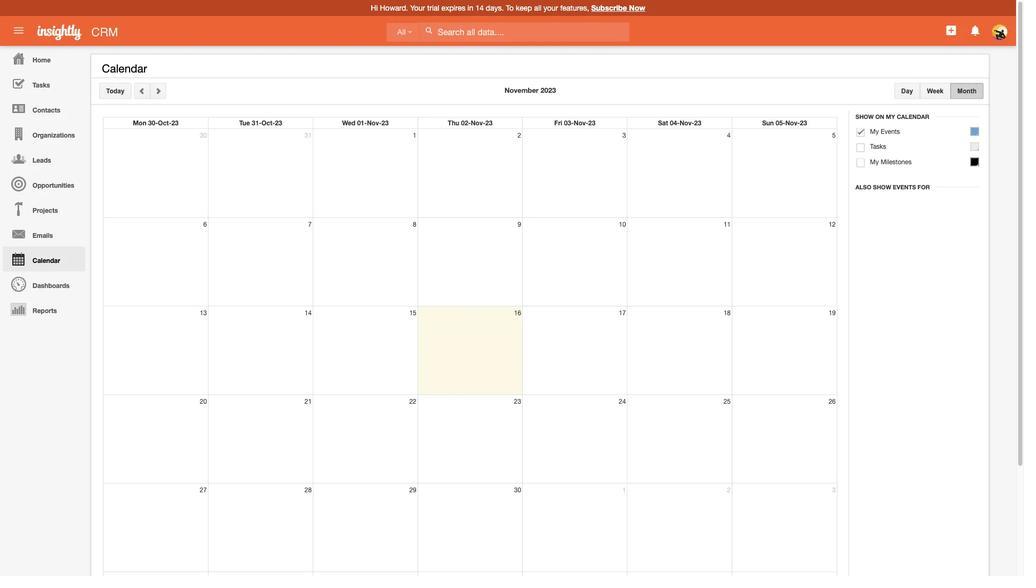 Task type: locate. For each thing, give the bounding box(es) containing it.
1 horizontal spatial 30
[[514, 486, 521, 494]]

1 vertical spatial show
[[873, 183, 891, 190]]

projects link
[[3, 196, 85, 221]]

23 for sat 04-nov-23
[[694, 119, 701, 127]]

month button
[[951, 83, 984, 99]]

wed 01-nov-23
[[342, 119, 389, 127]]

2 vertical spatial my
[[870, 158, 879, 165]]

23
[[171, 119, 179, 127], [275, 119, 282, 127], [382, 119, 389, 127], [485, 119, 493, 127], [588, 119, 596, 127], [694, 119, 701, 127], [800, 119, 807, 127], [514, 398, 521, 405]]

subscribe
[[591, 3, 627, 12]]

11
[[724, 221, 731, 228]]

thu
[[448, 119, 459, 127]]

1 vertical spatial 14
[[305, 309, 312, 317]]

tasks link
[[3, 71, 85, 96]]

events
[[881, 127, 900, 135], [893, 183, 916, 190]]

1 horizontal spatial calendar
[[102, 62, 147, 75]]

sat
[[658, 119, 668, 127]]

3 nov- from the left
[[574, 119, 588, 127]]

3
[[622, 131, 626, 139], [832, 486, 836, 494]]

4
[[727, 131, 731, 139]]

nov- for 02-
[[471, 119, 485, 127]]

your
[[410, 3, 425, 12]]

calendar up dashboards link
[[33, 257, 60, 264]]

emails link
[[3, 221, 85, 246]]

1 horizontal spatial oct-
[[261, 119, 275, 127]]

leads link
[[3, 146, 85, 171]]

oct- right tue
[[261, 119, 275, 127]]

november 2023
[[505, 86, 556, 94]]

My Milestones checkbox
[[857, 159, 865, 167]]

day
[[901, 87, 913, 94]]

Tasks checkbox
[[857, 143, 865, 152]]

week
[[927, 87, 944, 94]]

contacts
[[33, 106, 60, 114]]

nov- right "sat"
[[680, 119, 694, 127]]

howard.
[[380, 3, 408, 12]]

01-
[[357, 119, 367, 127]]

1 oct- from the left
[[158, 119, 171, 127]]

31-
[[252, 119, 261, 127]]

nov- for 04-
[[680, 119, 694, 127]]

4 nov- from the left
[[680, 119, 694, 127]]

emails
[[33, 232, 53, 239]]

1 horizontal spatial 2
[[727, 486, 731, 494]]

23 for tue 31-oct-23
[[275, 119, 282, 127]]

5 nov- from the left
[[785, 119, 800, 127]]

23 for mon 30-oct-23
[[171, 119, 179, 127]]

oct- right mon
[[158, 119, 171, 127]]

opportunities link
[[3, 171, 85, 196]]

0 horizontal spatial oct-
[[158, 119, 171, 127]]

nov- right thu
[[471, 119, 485, 127]]

tasks down my events
[[870, 143, 886, 150]]

31
[[305, 131, 312, 139]]

1 horizontal spatial 1
[[622, 486, 626, 494]]

1 vertical spatial 2
[[727, 486, 731, 494]]

30-
[[148, 119, 158, 127]]

my right on
[[886, 113, 895, 120]]

29
[[409, 486, 416, 494]]

2 vertical spatial calendar
[[33, 257, 60, 264]]

1 horizontal spatial 14
[[476, 3, 484, 12]]

day button
[[894, 83, 920, 99]]

also
[[856, 183, 871, 190]]

events down show on my calendar
[[881, 127, 900, 135]]

my right my events option
[[870, 127, 879, 135]]

nov- for 05-
[[785, 119, 800, 127]]

0 vertical spatial 30
[[200, 131, 207, 139]]

9
[[518, 221, 521, 228]]

14
[[476, 3, 484, 12], [305, 309, 312, 317]]

10
[[619, 221, 626, 228]]

organizations
[[33, 131, 75, 139]]

2
[[518, 131, 521, 139], [727, 486, 731, 494]]

my for my milestones
[[870, 158, 879, 165]]

05-
[[776, 119, 785, 127]]

1 vertical spatial 3
[[832, 486, 836, 494]]

0 horizontal spatial 2
[[518, 131, 521, 139]]

show on my calendar
[[856, 113, 930, 120]]

all
[[397, 28, 406, 36]]

0 vertical spatial 1
[[413, 131, 416, 139]]

nov- right the sun
[[785, 119, 800, 127]]

oct- for 31-
[[261, 119, 275, 127]]

0 vertical spatial my
[[886, 113, 895, 120]]

2 oct- from the left
[[261, 119, 275, 127]]

15
[[409, 309, 416, 317]]

oct-
[[158, 119, 171, 127], [261, 119, 275, 127]]

0 horizontal spatial 14
[[305, 309, 312, 317]]

0 vertical spatial tasks
[[33, 81, 50, 89]]

1 vertical spatial tasks
[[870, 143, 886, 150]]

calendar down day button
[[897, 113, 930, 120]]

0 horizontal spatial 30
[[200, 131, 207, 139]]

to
[[506, 3, 514, 12]]

23 for fri 03-nov-23
[[588, 119, 596, 127]]

1 vertical spatial calendar
[[897, 113, 930, 120]]

2 horizontal spatial calendar
[[897, 113, 930, 120]]

1
[[413, 131, 416, 139], [622, 486, 626, 494]]

calendar up today
[[102, 62, 147, 75]]

1 nov- from the left
[[367, 119, 382, 127]]

my right my milestones checkbox
[[870, 158, 879, 165]]

today button
[[99, 83, 131, 99]]

02-
[[461, 119, 471, 127]]

tasks
[[33, 81, 50, 89], [870, 143, 886, 150]]

all
[[534, 3, 541, 12]]

show right also
[[873, 183, 891, 190]]

days.
[[486, 3, 504, 12]]

calendar
[[102, 62, 147, 75], [897, 113, 930, 120], [33, 257, 60, 264]]

events left 'for'
[[893, 183, 916, 190]]

1 vertical spatial my
[[870, 127, 879, 135]]

contacts link
[[3, 96, 85, 121]]

show left on
[[856, 113, 874, 120]]

23 for sun 05-nov-23
[[800, 119, 807, 127]]

dashboards link
[[3, 272, 85, 297]]

my milestones
[[870, 158, 912, 165]]

1 horizontal spatial tasks
[[870, 143, 886, 150]]

opportunities
[[33, 181, 74, 189]]

my
[[886, 113, 895, 120], [870, 127, 879, 135], [870, 158, 879, 165]]

also show events for
[[856, 183, 930, 190]]

nov- right wed
[[367, 119, 382, 127]]

notifications image
[[969, 24, 982, 37]]

leads
[[33, 156, 51, 164]]

your
[[544, 3, 558, 12]]

0 vertical spatial 2
[[518, 131, 521, 139]]

navigation
[[0, 46, 85, 322]]

2 nov- from the left
[[471, 119, 485, 127]]

month
[[958, 87, 977, 94]]

0 vertical spatial events
[[881, 127, 900, 135]]

tasks up contacts link
[[33, 81, 50, 89]]

0 vertical spatial 3
[[622, 131, 626, 139]]

nov- right fri on the right of page
[[574, 119, 588, 127]]

1 vertical spatial 1
[[622, 486, 626, 494]]

my events
[[870, 127, 900, 135]]



Task type: describe. For each thing, give the bounding box(es) containing it.
wed
[[342, 119, 355, 127]]

0 horizontal spatial 1
[[413, 131, 416, 139]]

keep
[[516, 3, 532, 12]]

reports
[[33, 307, 57, 314]]

trial
[[427, 3, 439, 12]]

23 for thu 02-nov-23
[[485, 119, 493, 127]]

28
[[305, 486, 312, 494]]

16
[[514, 309, 521, 317]]

6
[[203, 221, 207, 228]]

home
[[33, 56, 51, 63]]

sat 04-nov-23
[[658, 119, 701, 127]]

18
[[724, 309, 731, 317]]

hi howard. your trial expires in 14 days. to keep all your features, subscribe now
[[371, 3, 645, 12]]

nov- for 03-
[[574, 119, 588, 127]]

dashboards
[[33, 282, 69, 289]]

week button
[[920, 83, 951, 99]]

reports link
[[3, 297, 85, 322]]

organizations link
[[3, 121, 85, 146]]

oct- for 30-
[[158, 119, 171, 127]]

25
[[724, 398, 731, 405]]

0 vertical spatial show
[[856, 113, 874, 120]]

21
[[305, 398, 312, 405]]

tue 31-oct-23
[[239, 119, 282, 127]]

on
[[876, 113, 884, 120]]

mon 30-oct-23
[[133, 119, 179, 127]]

7
[[308, 221, 312, 228]]

8
[[413, 221, 416, 228]]

white image
[[425, 27, 433, 34]]

previous image
[[138, 87, 146, 95]]

mon
[[133, 119, 146, 127]]

sun 05-nov-23
[[762, 119, 807, 127]]

20
[[200, 398, 207, 405]]

expires
[[441, 3, 466, 12]]

thu 02-nov-23
[[448, 119, 493, 127]]

sun
[[762, 119, 774, 127]]

0 vertical spatial 14
[[476, 3, 484, 12]]

0 horizontal spatial 3
[[622, 131, 626, 139]]

22
[[409, 398, 416, 405]]

features,
[[560, 3, 589, 12]]

0 horizontal spatial calendar
[[33, 257, 60, 264]]

november
[[505, 86, 539, 94]]

fri 03-nov-23
[[554, 119, 596, 127]]

home link
[[3, 46, 85, 71]]

today
[[106, 87, 125, 94]]

for
[[918, 183, 930, 190]]

next image
[[154, 87, 162, 95]]

1 vertical spatial 30
[[514, 486, 521, 494]]

26
[[829, 398, 836, 405]]

0 horizontal spatial tasks
[[33, 81, 50, 89]]

23 for wed 01-nov-23
[[382, 119, 389, 127]]

Search all data.... text field
[[419, 22, 629, 42]]

now
[[629, 3, 645, 12]]

crm
[[91, 25, 118, 39]]

1 vertical spatial events
[[893, 183, 916, 190]]

subscribe now link
[[591, 3, 645, 12]]

calendar link
[[3, 246, 85, 272]]

12
[[829, 221, 836, 228]]

2023
[[541, 86, 556, 94]]

13
[[200, 309, 207, 317]]

nov- for 01-
[[367, 119, 382, 127]]

03-
[[564, 119, 574, 127]]

my for my events
[[870, 127, 879, 135]]

1 horizontal spatial 3
[[832, 486, 836, 494]]

04-
[[670, 119, 680, 127]]

all link
[[387, 23, 419, 42]]

navigation containing home
[[0, 46, 85, 322]]

hi
[[371, 3, 378, 12]]

24
[[619, 398, 626, 405]]

in
[[468, 3, 473, 12]]

milestones
[[881, 158, 912, 165]]

17
[[619, 309, 626, 317]]

0 vertical spatial calendar
[[102, 62, 147, 75]]

projects
[[33, 206, 58, 214]]

tue
[[239, 119, 250, 127]]

19
[[829, 309, 836, 317]]

My Events checkbox
[[857, 128, 865, 137]]

fri
[[554, 119, 562, 127]]

5
[[832, 131, 836, 139]]



Task type: vqa. For each thing, say whether or not it's contained in the screenshot.


